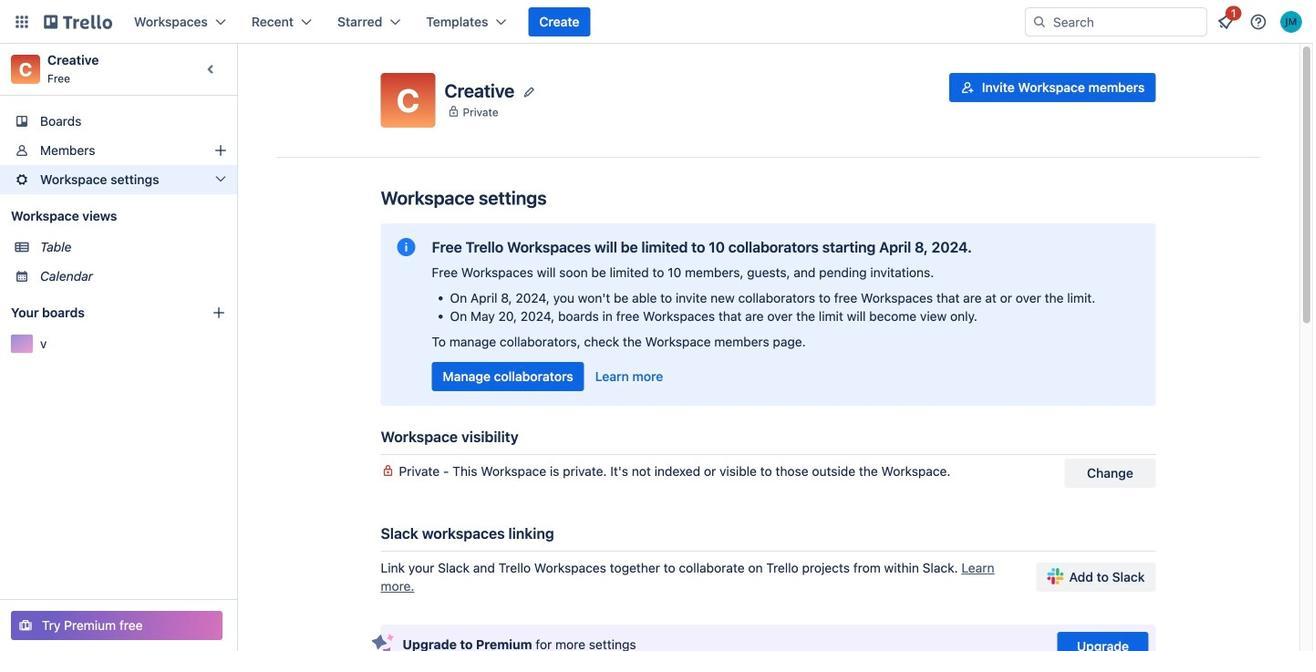 Task type: locate. For each thing, give the bounding box(es) containing it.
sparkle image
[[372, 634, 394, 651]]

add board image
[[212, 306, 226, 320]]

workspace navigation collapse icon image
[[199, 57, 224, 82]]

Search field
[[1047, 9, 1207, 35]]

primary element
[[0, 0, 1313, 44]]

back to home image
[[44, 7, 112, 36]]



Task type: vqa. For each thing, say whether or not it's contained in the screenshot.
the sparkle icon
yes



Task type: describe. For each thing, give the bounding box(es) containing it.
search image
[[1032, 15, 1047, 29]]

your boards with 1 items element
[[11, 302, 184, 324]]

open information menu image
[[1249, 13, 1268, 31]]

1 notification image
[[1215, 11, 1237, 33]]

jeremy miller (jeremymiller198) image
[[1280, 11, 1302, 33]]



